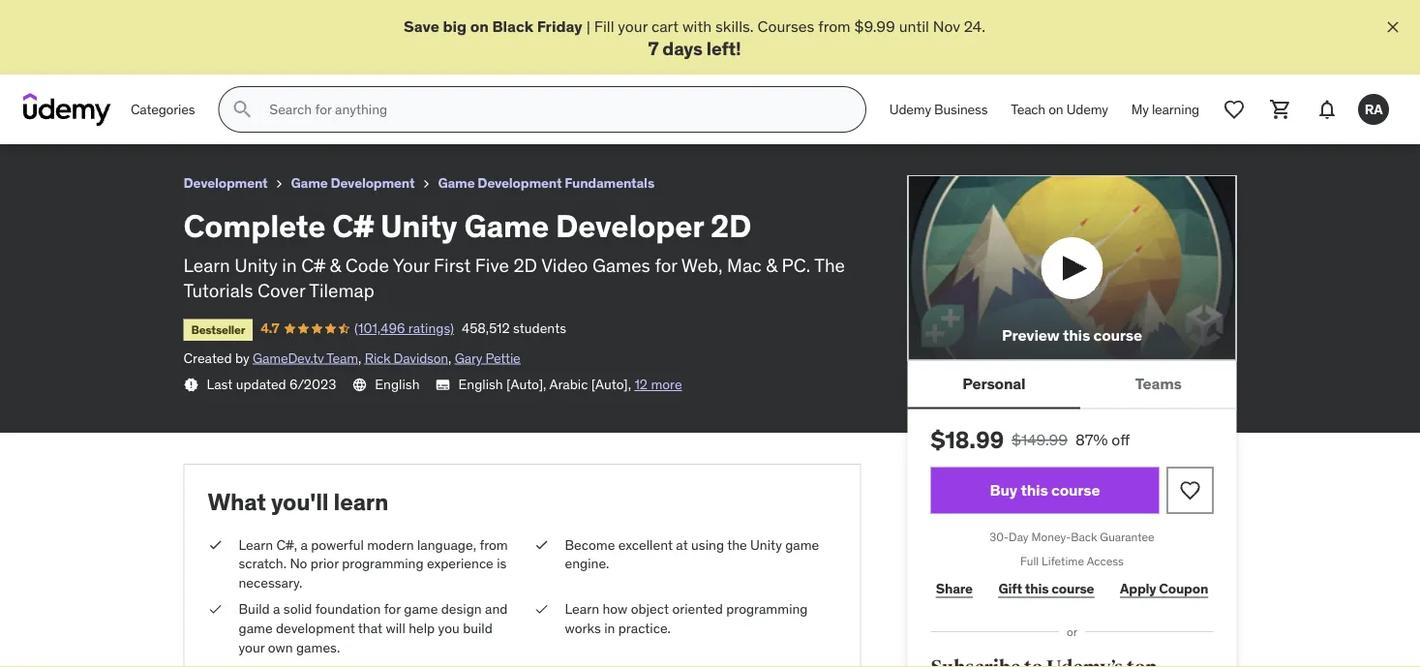 Task type: locate. For each thing, give the bounding box(es) containing it.
money-
[[1032, 530, 1071, 545]]

0 horizontal spatial english
[[375, 376, 420, 393]]

course up 'teams'
[[1094, 325, 1143, 345]]

or
[[1067, 624, 1078, 639]]

0 vertical spatial this
[[1063, 325, 1091, 345]]

1 vertical spatial c#
[[332, 206, 374, 245]]

learning
[[1152, 101, 1200, 118]]

0 horizontal spatial your
[[239, 639, 265, 656]]

this right buy
[[1021, 480, 1049, 500]]

complete down the "development" 'link'
[[184, 206, 326, 245]]

fundamentals
[[565, 175, 655, 192]]

xsmall image right game development link
[[419, 176, 434, 192]]

your right 'fill'
[[618, 16, 648, 36]]

1 horizontal spatial game
[[404, 601, 438, 618]]

458,512 students
[[462, 320, 567, 337]]

by
[[235, 349, 250, 367]]

from inside learn c#, a powerful modern language, from scratch. no prior programming experience is necessary.
[[480, 536, 508, 553]]

english down gary pettie link
[[459, 376, 503, 393]]

2 horizontal spatial c#
[[332, 206, 374, 245]]

0 horizontal spatial c#
[[91, 8, 112, 28]]

(101,496
[[354, 320, 405, 337]]

object
[[631, 601, 669, 618]]

0 vertical spatial course
[[1094, 325, 1143, 345]]

$18.99
[[931, 426, 1004, 455]]

this inside button
[[1021, 480, 1049, 500]]

pc.
[[782, 253, 811, 276]]

development for game development fundamentals
[[478, 175, 562, 192]]

learn up scratch.
[[239, 536, 273, 553]]

2 horizontal spatial ,
[[628, 376, 631, 393]]

game right the "development" 'link'
[[291, 175, 328, 192]]

wishlist image
[[1223, 98, 1246, 121], [1179, 479, 1202, 502]]

a right c#,
[[301, 536, 308, 553]]

how
[[603, 601, 628, 618]]

coupon
[[1160, 580, 1209, 597]]

days
[[663, 36, 703, 59]]

personal button
[[908, 361, 1081, 407]]

0 vertical spatial programming
[[342, 555, 424, 572]]

0 horizontal spatial from
[[480, 536, 508, 553]]

from up is
[[480, 536, 508, 553]]

0 vertical spatial xsmall image
[[419, 176, 434, 192]]

(101,496 ratings)
[[354, 320, 454, 337]]

your inside build a solid foundation for game design and game development that will help you build your own games.
[[239, 639, 265, 656]]

2 vertical spatial course
[[1052, 580, 1095, 597]]

for left "web," at the top of page
[[655, 253, 678, 276]]

0 horizontal spatial udemy
[[890, 101, 932, 118]]

0 horizontal spatial ,
[[358, 349, 362, 367]]

, left rick
[[358, 349, 362, 367]]

categories
[[131, 101, 195, 118]]

1 vertical spatial programming
[[727, 601, 808, 618]]

1 horizontal spatial a
[[301, 536, 308, 553]]

course for preview this course
[[1094, 325, 1143, 345]]

unity right the
[[751, 536, 782, 553]]

1 horizontal spatial ,
[[448, 349, 452, 367]]

english
[[375, 376, 420, 393], [459, 376, 503, 393]]

course up back
[[1052, 480, 1101, 500]]

guarantee
[[1101, 530, 1155, 545]]

teach on udemy
[[1011, 101, 1109, 118]]

1 vertical spatial your
[[239, 639, 265, 656]]

2 horizontal spatial development
[[478, 175, 562, 192]]

share button
[[931, 570, 978, 608]]

complete up udemy image at top left
[[15, 8, 87, 28]]

0 vertical spatial game
[[786, 536, 820, 553]]

1 vertical spatial a
[[273, 601, 280, 618]]

development down submit search icon at the top left of page
[[184, 175, 268, 192]]

0 horizontal spatial xsmall image
[[419, 176, 434, 192]]

c#,
[[276, 536, 297, 553]]

0 vertical spatial a
[[301, 536, 308, 553]]

0 vertical spatial for
[[655, 253, 678, 276]]

0 horizontal spatial &
[[330, 253, 341, 276]]

that
[[358, 620, 383, 637]]

tab list
[[908, 361, 1237, 409]]

design
[[441, 601, 482, 618]]

learn up works at the left of page
[[565, 601, 600, 618]]

development
[[184, 175, 268, 192], [331, 175, 415, 192], [478, 175, 562, 192]]

cover
[[258, 279, 305, 302]]

Search for anything text field
[[266, 93, 842, 126]]

on right teach
[[1049, 101, 1064, 118]]

game inside become excellent at using the unity game engine.
[[786, 536, 820, 553]]

0 horizontal spatial programming
[[342, 555, 424, 572]]

1 vertical spatial wishlist image
[[1179, 479, 1202, 502]]

& up tilemap
[[330, 253, 341, 276]]

[auto]
[[591, 376, 628, 393]]

1 & from the left
[[330, 253, 341, 276]]

xsmall image left become
[[534, 536, 550, 555]]

1 horizontal spatial development
[[331, 175, 415, 192]]

1 horizontal spatial programming
[[727, 601, 808, 618]]

0 horizontal spatial 2d
[[282, 8, 303, 28]]

udemy left 'business'
[[890, 101, 932, 118]]

for up the 'will'
[[384, 601, 401, 618]]

submit search image
[[231, 98, 254, 121]]

1 horizontal spatial xsmall image
[[534, 536, 550, 555]]

$18.99 $149.99 87% off
[[931, 426, 1130, 455]]

learn up "tutorials"
[[184, 253, 230, 276]]

1 horizontal spatial udemy
[[1067, 101, 1109, 118]]

in
[[282, 253, 297, 276], [604, 620, 615, 637]]

categories button
[[119, 86, 207, 133]]

development up complete c# unity game developer 2d learn unity in c# & code your first five 2d video games for web, mac & pc. the tutorials cover tilemap
[[478, 175, 562, 192]]

developer for complete c# unity game developer 2d learn unity in c# & code your first five 2d video games for web, mac & pc. the tutorials cover tilemap
[[556, 206, 704, 245]]

game up help
[[404, 601, 438, 618]]

this for gift
[[1025, 580, 1049, 597]]

2 vertical spatial 2d
[[514, 253, 538, 276]]

0 vertical spatial developer
[[204, 8, 279, 28]]

necessary.
[[239, 574, 303, 591]]

1 vertical spatial for
[[384, 601, 401, 618]]

2 vertical spatial c#
[[301, 253, 325, 276]]

xsmall image
[[272, 176, 287, 192], [184, 377, 199, 393], [208, 536, 223, 555], [208, 600, 223, 619], [534, 600, 550, 619], [208, 665, 223, 667], [534, 665, 550, 667]]

1 vertical spatial course
[[1052, 480, 1101, 500]]

game right the
[[786, 536, 820, 553]]

from inside save big on black friday | fill your cart with skills. courses from $9.99 until nov 24. 7 days left!
[[819, 16, 851, 36]]

learn inside complete c# unity game developer 2d learn unity in c# & code your first five 2d video games for web, mac & pc. the tutorials cover tilemap
[[184, 253, 230, 276]]

close image
[[1384, 17, 1403, 37]]

game development fundamentals link
[[438, 172, 655, 196]]

, left gary
[[448, 349, 452, 367]]

last
[[207, 376, 233, 393]]

1 vertical spatial from
[[480, 536, 508, 553]]

closed captions image
[[435, 377, 451, 393]]

off
[[1112, 430, 1130, 450]]

1 horizontal spatial english
[[459, 376, 503, 393]]

1 horizontal spatial &
[[766, 253, 778, 276]]

, left 12
[[628, 376, 631, 393]]

left!
[[707, 36, 741, 59]]

1 vertical spatial game
[[404, 601, 438, 618]]

on right big
[[470, 16, 489, 36]]

development up code
[[331, 175, 415, 192]]

xsmall image
[[419, 176, 434, 192], [534, 536, 550, 555]]

complete for complete c# unity game developer 2d
[[15, 8, 87, 28]]

learn
[[334, 487, 389, 516]]

0 horizontal spatial development
[[184, 175, 268, 192]]

course inside button
[[1052, 480, 1101, 500]]

0 horizontal spatial learn
[[184, 253, 230, 276]]

this inside button
[[1063, 325, 1091, 345]]

0 horizontal spatial developer
[[204, 8, 279, 28]]

udemy left my
[[1067, 101, 1109, 118]]

developer up games
[[556, 206, 704, 245]]

0 vertical spatial wishlist image
[[1223, 98, 1246, 121]]

2d
[[282, 8, 303, 28], [711, 206, 752, 245], [514, 253, 538, 276]]

for
[[655, 253, 678, 276], [384, 601, 401, 618]]

this for preview
[[1063, 325, 1091, 345]]

1 vertical spatial learn
[[239, 536, 273, 553]]

1 horizontal spatial complete
[[184, 206, 326, 245]]

0 horizontal spatial in
[[282, 253, 297, 276]]

learn inside learn c#, a powerful modern language, from scratch. no prior programming experience is necessary.
[[239, 536, 273, 553]]

1 horizontal spatial from
[[819, 16, 851, 36]]

developer inside complete c# unity game developer 2d learn unity in c# & code your first five 2d video games for web, mac & pc. the tutorials cover tilemap
[[556, 206, 704, 245]]

0 horizontal spatial for
[[384, 601, 401, 618]]

1 vertical spatial complete
[[184, 206, 326, 245]]

1 vertical spatial in
[[604, 620, 615, 637]]

in inside the learn how object oriented programming works in practice.
[[604, 620, 615, 637]]

in down how
[[604, 620, 615, 637]]

1 vertical spatial developer
[[556, 206, 704, 245]]

3 development from the left
[[478, 175, 562, 192]]

2 horizontal spatial game
[[786, 536, 820, 553]]

1 horizontal spatial in
[[604, 620, 615, 637]]

1 horizontal spatial c#
[[301, 253, 325, 276]]

2 vertical spatial this
[[1025, 580, 1049, 597]]

no
[[290, 555, 307, 572]]

programming
[[342, 555, 424, 572], [727, 601, 808, 618]]

my learning
[[1132, 101, 1200, 118]]

0 vertical spatial complete
[[15, 8, 87, 28]]

2 vertical spatial learn
[[565, 601, 600, 618]]

teams button
[[1081, 361, 1237, 407]]

unity
[[115, 8, 154, 28], [381, 206, 458, 245], [235, 253, 278, 276], [751, 536, 782, 553]]

course inside button
[[1094, 325, 1143, 345]]

1 horizontal spatial developer
[[556, 206, 704, 245]]

learn inside the learn how object oriented programming works in practice.
[[565, 601, 600, 618]]

2 development from the left
[[331, 175, 415, 192]]

complete for complete c# unity game developer 2d learn unity in c# & code your first five 2d video games for web, mac & pc. the tutorials cover tilemap
[[184, 206, 326, 245]]

2 & from the left
[[766, 253, 778, 276]]

2 vertical spatial game
[[239, 620, 273, 637]]

game up five
[[464, 206, 549, 245]]

complete inside complete c# unity game developer 2d learn unity in c# & code your first five 2d video games for web, mac & pc. the tutorials cover tilemap
[[184, 206, 326, 245]]

course for buy this course
[[1052, 480, 1101, 500]]

1 development from the left
[[184, 175, 268, 192]]

this right preview
[[1063, 325, 1091, 345]]

your left own
[[239, 639, 265, 656]]

2 horizontal spatial 2d
[[711, 206, 752, 245]]

0 vertical spatial c#
[[91, 8, 112, 28]]

complete c# unity game developer 2d learn unity in c# & code your first five 2d video games for web, mac & pc. the tutorials cover tilemap
[[184, 206, 846, 302]]

a
[[301, 536, 308, 553], [273, 601, 280, 618]]

1 vertical spatial 2d
[[711, 206, 752, 245]]

lifetime
[[1042, 554, 1085, 569]]

0 horizontal spatial complete
[[15, 8, 87, 28]]

1 horizontal spatial 2d
[[514, 253, 538, 276]]

1 horizontal spatial your
[[618, 16, 648, 36]]

from left $9.99
[[819, 16, 851, 36]]

for inside complete c# unity game developer 2d learn unity in c# & code your first five 2d video games for web, mac & pc. the tutorials cover tilemap
[[655, 253, 678, 276]]

in up cover
[[282, 253, 297, 276]]

this right gift
[[1025, 580, 1049, 597]]

2 english from the left
[[459, 376, 503, 393]]

& left pc.
[[766, 253, 778, 276]]

0 vertical spatial your
[[618, 16, 648, 36]]

gift this course
[[999, 580, 1095, 597]]

teach
[[1011, 101, 1046, 118]]

0 horizontal spatial wishlist image
[[1179, 479, 1202, 502]]

programming right oriented
[[727, 601, 808, 618]]

team
[[327, 349, 358, 367]]

students
[[513, 320, 567, 337]]

0 vertical spatial on
[[470, 16, 489, 36]]

english down rick davidson link
[[375, 376, 420, 393]]

0 vertical spatial 2d
[[282, 8, 303, 28]]

course for gift this course
[[1052, 580, 1095, 597]]

1 english from the left
[[375, 376, 420, 393]]

and
[[485, 601, 508, 618]]

1 vertical spatial on
[[1049, 101, 1064, 118]]

0 vertical spatial learn
[[184, 253, 230, 276]]

gamedev.tv
[[253, 349, 324, 367]]

become excellent at using the unity game engine.
[[565, 536, 820, 572]]

a inside learn c#, a powerful modern language, from scratch. no prior programming experience is necessary.
[[301, 536, 308, 553]]

game
[[786, 536, 820, 553], [404, 601, 438, 618], [239, 620, 273, 637]]

complete
[[15, 8, 87, 28], [184, 206, 326, 245]]

1 horizontal spatial learn
[[239, 536, 273, 553]]

skills.
[[716, 16, 754, 36]]

what you'll learn
[[208, 487, 389, 516]]

course down lifetime at the right bottom of page
[[1052, 580, 1095, 597]]

1 udemy from the left
[[890, 101, 932, 118]]

until
[[899, 16, 930, 36]]

12
[[635, 376, 648, 393]]

black
[[492, 16, 534, 36]]

2 horizontal spatial learn
[[565, 601, 600, 618]]

0 horizontal spatial a
[[273, 601, 280, 618]]

first
[[434, 253, 471, 276]]

unity up cover
[[235, 253, 278, 276]]

developer up submit search icon at the top left of page
[[204, 8, 279, 28]]

oriented
[[673, 601, 723, 618]]

0 horizontal spatial on
[[470, 16, 489, 36]]

0 vertical spatial in
[[282, 253, 297, 276]]

game
[[158, 8, 201, 28], [291, 175, 328, 192], [438, 175, 475, 192], [464, 206, 549, 245]]

unity up your
[[381, 206, 458, 245]]

a left solid
[[273, 601, 280, 618]]

programming down modern
[[342, 555, 424, 572]]

game down build
[[239, 620, 273, 637]]

1 vertical spatial this
[[1021, 480, 1049, 500]]

458,512
[[462, 320, 510, 337]]

my learning link
[[1120, 86, 1212, 133]]

save big on black friday | fill your cart with skills. courses from $9.99 until nov 24. 7 days left!
[[404, 16, 986, 59]]

1 horizontal spatial wishlist image
[[1223, 98, 1246, 121]]

1 horizontal spatial for
[[655, 253, 678, 276]]

0 vertical spatial from
[[819, 16, 851, 36]]



Task type: vqa. For each thing, say whether or not it's contained in the screenshot.
C# for Complete C# Unity Game Developer 2D
yes



Task type: describe. For each thing, give the bounding box(es) containing it.
tab list containing personal
[[908, 361, 1237, 409]]

a inside build a solid foundation for game design and game development that will help you build your own games.
[[273, 601, 280, 618]]

udemy business link
[[878, 86, 1000, 133]]

buy this course
[[990, 480, 1101, 500]]

c# for complete c# unity game developer 2d
[[91, 8, 112, 28]]

fill
[[594, 16, 615, 36]]

learn for learn how object oriented programming works in practice.
[[565, 601, 600, 618]]

development link
[[184, 172, 268, 196]]

game development fundamentals
[[438, 175, 655, 192]]

shopping cart with 0 items image
[[1270, 98, 1293, 121]]

friday
[[537, 16, 583, 36]]

back
[[1071, 530, 1098, 545]]

2d for complete c# unity game developer 2d learn unity in c# & code your first five 2d video games for web, mac & pc. the tutorials cover tilemap
[[711, 206, 752, 245]]

big
[[443, 16, 467, 36]]

business
[[935, 101, 988, 118]]

practice.
[[619, 620, 671, 637]]

in inside complete c# unity game developer 2d learn unity in c# & code your first five 2d video games for web, mac & pc. the tutorials cover tilemap
[[282, 253, 297, 276]]

personal
[[963, 374, 1026, 394]]

updated
[[236, 376, 286, 393]]

learn how object oriented programming works in practice.
[[565, 601, 808, 637]]

udemy image
[[23, 93, 111, 126]]

become
[[565, 536, 615, 553]]

tilemap
[[309, 279, 374, 302]]

full
[[1021, 554, 1039, 569]]

game development
[[291, 175, 415, 192]]

1 horizontal spatial on
[[1049, 101, 1064, 118]]

games.
[[296, 639, 340, 656]]

at
[[676, 536, 688, 553]]

what
[[208, 487, 266, 516]]

share
[[936, 580, 973, 597]]

created by gamedev.tv team , rick davidson , gary pettie
[[184, 349, 521, 367]]

mac
[[727, 253, 762, 276]]

you
[[438, 620, 460, 637]]

gary pettie link
[[455, 349, 521, 367]]

$149.99
[[1012, 430, 1068, 450]]

gary
[[455, 349, 483, 367]]

ratings)
[[409, 320, 454, 337]]

is
[[497, 555, 507, 572]]

learn for learn c#, a powerful modern language, from scratch. no prior programming experience is necessary.
[[239, 536, 273, 553]]

works
[[565, 620, 601, 637]]

english for english [auto], arabic [auto] , 12 more
[[459, 376, 503, 393]]

last updated 6/2023
[[207, 376, 336, 393]]

development for game development
[[331, 175, 415, 192]]

1 vertical spatial xsmall image
[[534, 536, 550, 555]]

english [auto], arabic [auto] , 12 more
[[459, 376, 682, 393]]

preview
[[1002, 325, 1060, 345]]

experience
[[427, 555, 494, 572]]

code
[[346, 253, 389, 276]]

pettie
[[486, 349, 521, 367]]

udemy business
[[890, 101, 988, 118]]

preview this course button
[[908, 175, 1237, 361]]

access
[[1087, 554, 1124, 569]]

this for buy
[[1021, 480, 1049, 500]]

for inside build a solid foundation for game design and game development that will help you build your own games.
[[384, 601, 401, 618]]

nov
[[933, 16, 961, 36]]

87%
[[1076, 430, 1108, 450]]

build
[[463, 620, 493, 637]]

unity up categories
[[115, 8, 154, 28]]

your inside save big on black friday | fill your cart with skills. courses from $9.99 until nov 24. 7 days left!
[[618, 16, 648, 36]]

2 udemy from the left
[[1067, 101, 1109, 118]]

teams
[[1136, 374, 1182, 394]]

game inside complete c# unity game developer 2d learn unity in c# & code your first five 2d video games for web, mac & pc. the tutorials cover tilemap
[[464, 206, 549, 245]]

programming inside learn c#, a powerful modern language, from scratch. no prior programming experience is necessary.
[[342, 555, 424, 572]]

powerful
[[311, 536, 364, 553]]

help
[[409, 620, 435, 637]]

game up first
[[438, 175, 475, 192]]

|
[[587, 16, 591, 36]]

c# for complete c# unity game developer 2d learn unity in c# & code your first five 2d video games for web, mac & pc. the tutorials cover tilemap
[[332, 206, 374, 245]]

using
[[692, 536, 724, 553]]

davidson
[[394, 349, 448, 367]]

own
[[268, 639, 293, 656]]

ra link
[[1351, 86, 1398, 133]]

[auto], arabic
[[507, 376, 588, 393]]

the
[[815, 253, 846, 276]]

my
[[1132, 101, 1149, 118]]

games
[[593, 253, 651, 276]]

cart
[[652, 16, 679, 36]]

on inside save big on black friday | fill your cart with skills. courses from $9.99 until nov 24. 7 days left!
[[470, 16, 489, 36]]

programming inside the learn how object oriented programming works in practice.
[[727, 601, 808, 618]]

0 horizontal spatial game
[[239, 620, 273, 637]]

12 more button
[[635, 375, 682, 394]]

course language image
[[352, 377, 367, 393]]

6/2023
[[290, 376, 336, 393]]

more
[[651, 376, 682, 393]]

build
[[239, 601, 270, 618]]

gamedev.tv team link
[[253, 349, 358, 367]]

complete c# unity game developer 2d
[[15, 8, 303, 28]]

video
[[542, 253, 588, 276]]

game up categories
[[158, 8, 201, 28]]

game development link
[[291, 172, 415, 196]]

english for english
[[375, 376, 420, 393]]

five
[[475, 253, 509, 276]]

bestseller
[[191, 322, 245, 337]]

tutorials
[[184, 279, 253, 302]]

web,
[[682, 253, 723, 276]]

30-day money-back guarantee full lifetime access
[[990, 530, 1155, 569]]

unity inside become excellent at using the unity game engine.
[[751, 536, 782, 553]]

4.7
[[261, 320, 280, 337]]

solid
[[284, 601, 312, 618]]

with
[[683, 16, 712, 36]]

rick davidson link
[[365, 349, 448, 367]]

developer for complete c# unity game developer 2d
[[204, 8, 279, 28]]

apply coupon button
[[1115, 570, 1214, 608]]

language,
[[417, 536, 477, 553]]

foundation
[[315, 601, 381, 618]]

apply coupon
[[1121, 580, 1209, 597]]

2d for complete c# unity game developer 2d
[[282, 8, 303, 28]]

notifications image
[[1316, 98, 1339, 121]]

preview this course
[[1002, 325, 1143, 345]]



